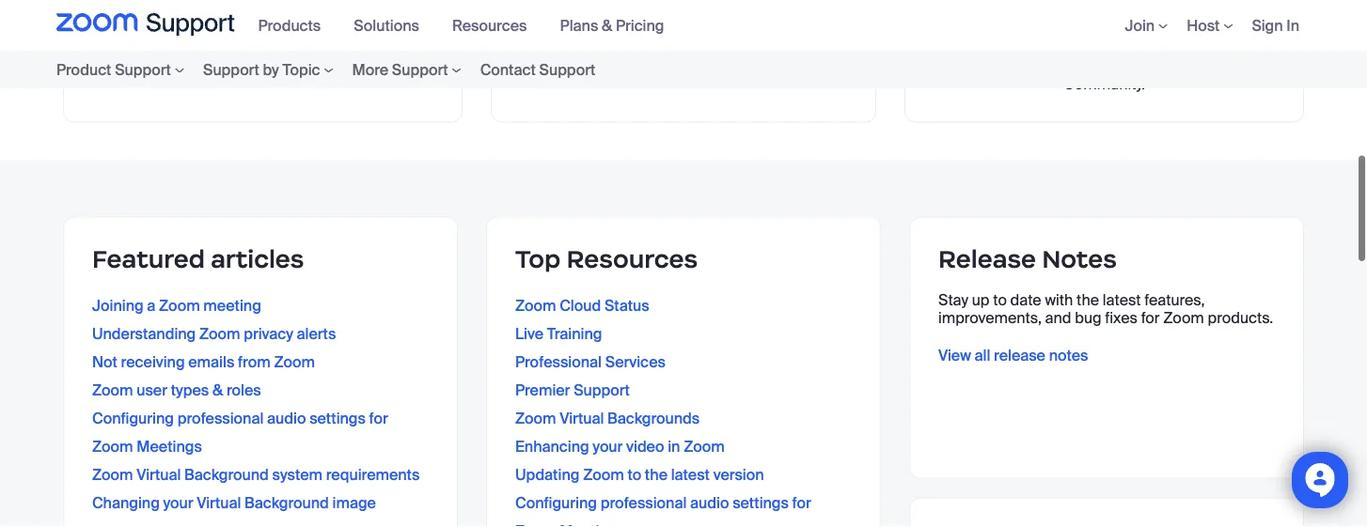 Task type: vqa. For each thing, say whether or not it's contained in the screenshot.
solutions,
yes



Task type: describe. For each thing, give the bounding box(es) containing it.
live training link
[[515, 325, 602, 344]]

community.
[[1064, 75, 1145, 95]]

features,
[[1145, 291, 1205, 311]]

bug
[[1075, 309, 1102, 329]]

host
[[1187, 15, 1220, 35]]

release notes
[[939, 244, 1117, 275]]

zoom cloud status link
[[515, 296, 650, 316]]

cloud
[[560, 296, 601, 316]]

questions
[[1080, 39, 1149, 58]]

sign
[[1252, 15, 1283, 35]]

notes
[[1049, 346, 1089, 366]]

menu bar containing join
[[1097, 0, 1311, 51]]

with inside find solutions, ask questions and collaborate with other webinar users in the zoom community.
[[977, 57, 1005, 77]]

meetings inside the joining a zoom meeting understanding zoom privacy alerts not receiving emails from zoom zoom user types & roles configuring professional audio settings for zoom meetings zoom virtual background system requirements changing your virtual background image
[[137, 437, 202, 457]]

a for qualified
[[604, 45, 612, 64]]

product support
[[56, 60, 171, 79]]

enhancing your video in zoom link
[[515, 437, 725, 457]]

top
[[515, 244, 561, 275]]

more
[[352, 60, 389, 79]]

view
[[939, 346, 971, 366]]

products
[[258, 15, 321, 35]]

zoom support image
[[56, 13, 235, 38]]

the inside zoom cloud status live training professional services premier support zoom virtual backgrounds enhancing your video in zoom updating zoom to the latest version configuring professional audio settings for zoom meetings
[[645, 466, 668, 485]]

menu bar for more support link
[[249, 0, 688, 51]]

release
[[939, 244, 1037, 275]]

backgrounds
[[608, 409, 700, 429]]

release
[[994, 346, 1046, 366]]

zoom virtual background system requirements link
[[92, 466, 420, 485]]

types
[[171, 381, 209, 401]]

status
[[605, 296, 650, 316]]

video
[[277, 12, 348, 42]]

understanding zoom privacy alerts link
[[92, 325, 336, 344]]

notes
[[1042, 244, 1117, 275]]

date
[[1011, 291, 1042, 311]]

resources link
[[452, 15, 541, 35]]

system
[[272, 466, 323, 485]]

to inside zoom cloud status live training professional services premier support zoom virtual backgrounds enhancing your video in zoom updating zoom to the latest version configuring professional audio settings for zoom meetings
[[628, 466, 642, 485]]

premier
[[515, 381, 570, 401]]

audio
[[178, 12, 249, 42]]

with inside stay up to date with the latest features, improvements, and bug fixes for zoom products.
[[1045, 291, 1073, 311]]

settings inside the joining a zoom meeting understanding zoom privacy alerts not receiving emails from zoom zoom user types & roles configuring professional audio settings for zoom meetings zoom virtual background system requirements changing your virtual background image
[[310, 409, 366, 429]]

audio inside zoom cloud status live training professional services premier support zoom virtual backgrounds enhancing your video in zoom updating zoom to the latest version configuring professional audio settings for zoom meetings
[[690, 494, 729, 514]]

not receiving emails from zoom link
[[92, 353, 315, 372]]

pricing
[[616, 15, 664, 35]]

on-
[[803, 45, 826, 64]]

and down audio & video
[[238, 58, 264, 78]]

a for zoom
[[147, 296, 156, 316]]

joining
[[92, 296, 144, 316]]

enhancing
[[515, 437, 589, 457]]

and inside become a qualified zoom expert with on- demand and live training options.
[[631, 63, 657, 82]]

configuring inside zoom cloud status live training professional services premier support zoom virtual backgrounds enhancing your video in zoom updating zoom to the latest version configuring professional audio settings for zoom meetings
[[515, 494, 597, 514]]

for inside the joining a zoom meeting understanding zoom privacy alerts not receiving emails from zoom zoom user types & roles configuring professional audio settings for zoom meetings zoom virtual background system requirements changing your virtual background image
[[369, 409, 388, 429]]

latest inside zoom cloud status live training professional services premier support zoom virtual backgrounds enhancing your video in zoom updating zoom to the latest version configuring professional audio settings for zoom meetings
[[671, 466, 710, 485]]

0 vertical spatial in
[[1287, 15, 1300, 35]]

the inside stay up to date with the latest features, improvements, and bug fixes for zoom products.
[[1077, 291, 1100, 311]]

plans & pricing
[[560, 15, 664, 35]]

0 horizontal spatial configuring professional audio settings for zoom meetings link
[[92, 409, 388, 457]]

zoom virtual backgrounds link
[[515, 409, 700, 429]]

technical
[[309, 58, 372, 78]]

join
[[1125, 15, 1155, 35]]

0 vertical spatial audio
[[196, 58, 234, 78]]

users
[[1107, 57, 1146, 77]]

contact
[[480, 60, 536, 79]]

virtual inside zoom cloud status live training professional services premier support zoom virtual backgrounds enhancing your video in zoom updating zoom to the latest version configuring professional audio settings for zoom meetings
[[560, 409, 604, 429]]

topic
[[283, 60, 320, 79]]

issues.
[[376, 58, 424, 78]]

training
[[687, 63, 739, 82]]

find solutions, ask questions and collaborate with other webinar users in the zoom community. link
[[905, 0, 1305, 123]]

in inside zoom cloud status live training professional services premier support zoom virtual backgrounds enhancing your video in zoom updating zoom to the latest version configuring professional audio settings for zoom meetings
[[668, 437, 680, 457]]

live
[[660, 63, 683, 82]]

zoom inside find solutions, ask questions and collaborate with other webinar users in the zoom community.
[[1191, 57, 1232, 77]]

0 vertical spatial background
[[184, 466, 269, 485]]

become a qualified zoom expert with on- demand and live training options.
[[541, 45, 826, 82]]

image
[[333, 494, 376, 514]]

for inside zoom cloud status live training professional services premier support zoom virtual backgrounds enhancing your video in zoom updating zoom to the latest version configuring professional audio settings for zoom meetings
[[793, 494, 811, 514]]

alerts
[[297, 325, 336, 344]]

from
[[238, 353, 271, 372]]

and inside stay up to date with the latest features, improvements, and bug fixes for zoom products.
[[1045, 309, 1072, 329]]

video inside zoom cloud status live training professional services premier support zoom virtual backgrounds enhancing your video in zoom updating zoom to the latest version configuring professional audio settings for zoom meetings
[[626, 437, 664, 457]]

troubleshoot audio and video technical issues.
[[102, 58, 424, 78]]

support inside zoom cloud status live training professional services premier support zoom virtual backgrounds enhancing your video in zoom updating zoom to the latest version configuring professional audio settings for zoom meetings
[[574, 381, 630, 401]]

audio & video
[[178, 12, 348, 42]]

view all release notes link
[[939, 346, 1089, 366]]

contact support link
[[471, 57, 605, 82]]

requirements
[[326, 466, 420, 485]]

the inside find solutions, ask questions and collaborate with other webinar users in the zoom community.
[[1165, 57, 1188, 77]]

services
[[605, 353, 666, 372]]

professional
[[515, 353, 602, 372]]

joining a zoom meeting understanding zoom privacy alerts not receiving emails from zoom zoom user types & roles configuring professional audio settings for zoom meetings zoom virtual background system requirements changing your virtual background image
[[92, 296, 420, 514]]

qualified
[[615, 45, 675, 64]]

top resources
[[515, 244, 698, 275]]

meetings inside zoom cloud status live training professional services premier support zoom virtual backgrounds enhancing your video in zoom updating zoom to the latest version configuring professional audio settings for zoom meetings
[[560, 522, 625, 528]]

changing
[[92, 494, 160, 514]]



Task type: locate. For each thing, give the bounding box(es) containing it.
latest right the 'bug'
[[1103, 291, 1141, 311]]

host link
[[1187, 15, 1233, 35]]

& up troubleshoot audio and video technical issues.
[[255, 12, 272, 42]]

virtual up changing
[[137, 466, 181, 485]]

a up understanding
[[147, 296, 156, 316]]

view all release notes
[[939, 346, 1089, 366]]

1 vertical spatial for
[[369, 409, 388, 429]]

virtual down zoom virtual background system requirements link
[[197, 494, 241, 514]]

find
[[949, 39, 979, 58]]

0 horizontal spatial video
[[268, 58, 305, 78]]

menu bar containing products
[[249, 0, 688, 51]]

your down "zoom virtual backgrounds" link
[[593, 437, 623, 457]]

stay
[[939, 291, 969, 311]]

configuring down updating
[[515, 494, 597, 514]]

troubleshoot
[[102, 58, 192, 78]]

featured
[[92, 244, 205, 275]]

2 vertical spatial for
[[793, 494, 811, 514]]

meetings down zoom user types & roles link
[[137, 437, 202, 457]]

& for video
[[255, 12, 272, 42]]

& right plans
[[602, 15, 613, 35]]

2 horizontal spatial virtual
[[560, 409, 604, 429]]

audio down audio
[[196, 58, 234, 78]]

1 vertical spatial the
[[1077, 291, 1100, 311]]

1 horizontal spatial professional
[[601, 494, 687, 514]]

0 vertical spatial configuring professional audio settings for zoom meetings link
[[92, 409, 388, 457]]

0 vertical spatial meetings
[[137, 437, 202, 457]]

video
[[268, 58, 305, 78], [626, 437, 664, 457]]

professional inside the joining a zoom meeting understanding zoom privacy alerts not receiving emails from zoom zoom user types & roles configuring professional audio settings for zoom meetings zoom virtual background system requirements changing your virtual background image
[[177, 409, 264, 429]]

virtual
[[560, 409, 604, 429], [137, 466, 181, 485], [197, 494, 241, 514]]

2 horizontal spatial for
[[1141, 309, 1160, 329]]

2 vertical spatial the
[[645, 466, 668, 485]]

version
[[714, 466, 764, 485]]

configuring professional audio settings for zoom meetings link
[[92, 409, 388, 457], [515, 494, 811, 528]]

products link
[[258, 15, 335, 35]]

0 horizontal spatial a
[[147, 296, 156, 316]]

professional down updating zoom to the latest version link
[[601, 494, 687, 514]]

virtual down premier support link
[[560, 409, 604, 429]]

updating
[[515, 466, 580, 485]]

1 horizontal spatial a
[[604, 45, 612, 64]]

0 horizontal spatial to
[[628, 466, 642, 485]]

more support
[[352, 60, 448, 79]]

solutions,
[[983, 39, 1049, 58]]

your
[[593, 437, 623, 457], [163, 494, 193, 514]]

resources up status
[[567, 244, 698, 275]]

fixes
[[1105, 309, 1138, 329]]

1 horizontal spatial configuring
[[515, 494, 597, 514]]

improvements,
[[939, 309, 1042, 329]]

support left the by
[[203, 60, 259, 79]]

1 horizontal spatial for
[[793, 494, 811, 514]]

support for product support
[[115, 60, 171, 79]]

1 vertical spatial configuring professional audio settings for zoom meetings link
[[515, 494, 811, 528]]

audio up system
[[267, 409, 306, 429]]

a down plans & pricing
[[604, 45, 612, 64]]

configuring inside the joining a zoom meeting understanding zoom privacy alerts not receiving emails from zoom zoom user types & roles configuring professional audio settings for zoom meetings zoom virtual background system requirements changing your virtual background image
[[92, 409, 174, 429]]

become a qualified zoom expert with on- demand and live training options. link
[[491, 0, 877, 123]]

1 horizontal spatial configuring professional audio settings for zoom meetings link
[[515, 494, 811, 528]]

all
[[975, 346, 991, 366]]

1 vertical spatial video
[[626, 437, 664, 457]]

& for pricing
[[602, 15, 613, 35]]

configuring professional audio settings for zoom meetings link down updating zoom to the latest version link
[[515, 494, 811, 528]]

with left other
[[977, 57, 1005, 77]]

more support link
[[343, 57, 471, 82]]

menu bar
[[249, 0, 688, 51], [1097, 0, 1311, 51], [56, 51, 661, 88]]

1 vertical spatial resources
[[567, 244, 698, 275]]

professional down roles
[[177, 409, 264, 429]]

with
[[771, 45, 799, 64], [977, 57, 1005, 77], [1045, 291, 1073, 311]]

1 vertical spatial audio
[[267, 409, 306, 429]]

products.
[[1208, 309, 1274, 329]]

latest left version
[[671, 466, 710, 485]]

support down plans
[[539, 60, 596, 79]]

in inside find solutions, ask questions and collaborate with other webinar users in the zoom community.
[[1149, 57, 1161, 77]]

zoom user types & roles link
[[92, 381, 261, 401]]

1 vertical spatial your
[[163, 494, 193, 514]]

1 horizontal spatial the
[[1077, 291, 1100, 311]]

expert
[[723, 45, 767, 64]]

support up "zoom virtual backgrounds" link
[[574, 381, 630, 401]]

options.
[[742, 63, 798, 82]]

0 horizontal spatial the
[[645, 466, 668, 485]]

1 horizontal spatial with
[[977, 57, 1005, 77]]

in right sign
[[1287, 15, 1300, 35]]

and
[[1152, 39, 1178, 58], [238, 58, 264, 78], [631, 63, 657, 82], [1045, 309, 1072, 329]]

1 vertical spatial professional
[[601, 494, 687, 514]]

support down zoom support image
[[115, 60, 171, 79]]

settings up 'requirements' on the left of the page
[[310, 409, 366, 429]]

0 horizontal spatial meetings
[[137, 437, 202, 457]]

support for contact support
[[539, 60, 596, 79]]

sign in
[[1252, 15, 1300, 35]]

support by topic link
[[194, 57, 343, 82]]

your right changing
[[163, 494, 193, 514]]

your inside the joining a zoom meeting understanding zoom privacy alerts not receiving emails from zoom zoom user types & roles configuring professional audio settings for zoom meetings zoom virtual background system requirements changing your virtual background image
[[163, 494, 193, 514]]

emails
[[188, 353, 234, 372]]

to inside stay up to date with the latest features, improvements, and bug fixes for zoom products.
[[993, 291, 1007, 311]]

0 horizontal spatial professional
[[177, 409, 264, 429]]

& inside menu bar
[[602, 15, 613, 35]]

resources
[[452, 15, 527, 35], [567, 244, 698, 275]]

meeting
[[203, 296, 261, 316]]

updating zoom to the latest version link
[[515, 466, 764, 485]]

support right more
[[392, 60, 448, 79]]

product support link
[[56, 57, 194, 82]]

roles
[[227, 381, 261, 401]]

to right up
[[993, 291, 1007, 311]]

latest
[[1103, 291, 1141, 311], [671, 466, 710, 485]]

a inside become a qualified zoom expert with on- demand and live training options.
[[604, 45, 612, 64]]

support by topic
[[203, 60, 320, 79]]

audio inside the joining a zoom meeting understanding zoom privacy alerts not receiving emails from zoom zoom user types & roles configuring professional audio settings for zoom meetings zoom virtual background system requirements changing your virtual background image
[[267, 409, 306, 429]]

privacy
[[244, 325, 293, 344]]

0 vertical spatial for
[[1141, 309, 1160, 329]]

0 vertical spatial resources
[[452, 15, 527, 35]]

0 vertical spatial video
[[268, 58, 305, 78]]

solutions link
[[354, 15, 434, 35]]

0 vertical spatial your
[[593, 437, 623, 457]]

professional services link
[[515, 353, 666, 372]]

the down 'enhancing your video in zoom' link
[[645, 466, 668, 485]]

menu bar for find solutions, ask questions and collaborate with other webinar users in the zoom community. link
[[56, 51, 661, 88]]

meetings
[[137, 437, 202, 457], [560, 522, 625, 528]]

join link
[[1125, 15, 1168, 35]]

webinar
[[1049, 57, 1104, 77]]

0 vertical spatial professional
[[177, 409, 264, 429]]

support inside "link"
[[539, 60, 596, 79]]

1 horizontal spatial &
[[255, 12, 272, 42]]

with right date
[[1045, 291, 1073, 311]]

2 vertical spatial audio
[[690, 494, 729, 514]]

become
[[541, 45, 600, 64]]

the down host
[[1165, 57, 1188, 77]]

settings inside zoom cloud status live training professional services premier support zoom virtual backgrounds enhancing your video in zoom updating zoom to the latest version configuring professional audio settings for zoom meetings
[[733, 494, 789, 514]]

product
[[56, 60, 111, 79]]

joining a zoom meeting link
[[92, 296, 261, 316]]

and inside find solutions, ask questions and collaborate with other webinar users in the zoom community.
[[1152, 39, 1178, 58]]

1 vertical spatial to
[[628, 466, 642, 485]]

with left on-
[[771, 45, 799, 64]]

zoom inside stay up to date with the latest features, improvements, and bug fixes for zoom products.
[[1164, 309, 1205, 329]]

2 horizontal spatial audio
[[690, 494, 729, 514]]

featured articles
[[92, 244, 304, 275]]

and left the 'bug'
[[1045, 309, 1072, 329]]

2 vertical spatial virtual
[[197, 494, 241, 514]]

1 vertical spatial a
[[147, 296, 156, 316]]

zoom inside become a qualified zoom expert with on- demand and live training options.
[[678, 45, 719, 64]]

1 vertical spatial in
[[1149, 57, 1161, 77]]

& inside the joining a zoom meeting understanding zoom privacy alerts not receiving emails from zoom zoom user types & roles configuring professional audio settings for zoom meetings zoom virtual background system requirements changing your virtual background image
[[213, 381, 223, 401]]

2 vertical spatial in
[[668, 437, 680, 457]]

0 horizontal spatial &
[[213, 381, 223, 401]]

support
[[115, 60, 171, 79], [203, 60, 259, 79], [392, 60, 448, 79], [539, 60, 596, 79], [574, 381, 630, 401]]

1 horizontal spatial meetings
[[560, 522, 625, 528]]

1 vertical spatial background
[[245, 494, 329, 514]]

2 horizontal spatial in
[[1287, 15, 1300, 35]]

your inside zoom cloud status live training professional services premier support zoom virtual backgrounds enhancing your video in zoom updating zoom to the latest version configuring professional audio settings for zoom meetings
[[593, 437, 623, 457]]

1 horizontal spatial settings
[[733, 494, 789, 514]]

plans & pricing link
[[560, 15, 679, 35]]

0 vertical spatial settings
[[310, 409, 366, 429]]

plans
[[560, 15, 598, 35]]

2 horizontal spatial &
[[602, 15, 613, 35]]

1 horizontal spatial in
[[1149, 57, 1161, 77]]

background down system
[[245, 494, 329, 514]]

0 horizontal spatial for
[[369, 409, 388, 429]]

zoom cloud status live training professional services premier support zoom virtual backgrounds enhancing your video in zoom updating zoom to the latest version configuring professional audio settings for zoom meetings
[[515, 296, 811, 528]]

0 horizontal spatial in
[[668, 437, 680, 457]]

audio down version
[[690, 494, 729, 514]]

1 vertical spatial latest
[[671, 466, 710, 485]]

premier support link
[[515, 381, 630, 401]]

find solutions, ask questions and collaborate with other webinar users in the zoom community.
[[949, 39, 1260, 95]]

configuring down user
[[92, 409, 174, 429]]

by
[[263, 60, 279, 79]]

1 vertical spatial meetings
[[560, 522, 625, 528]]

0 vertical spatial latest
[[1103, 291, 1141, 311]]

1 vertical spatial virtual
[[137, 466, 181, 485]]

stay up to date with the latest features, improvements, and bug fixes for zoom products.
[[939, 291, 1274, 329]]

settings down version
[[733, 494, 789, 514]]

latest inside stay up to date with the latest features, improvements, and bug fixes for zoom products.
[[1103, 291, 1141, 311]]

configuring professional audio settings for zoom meetings link down roles
[[92, 409, 388, 457]]

and down join link
[[1152, 39, 1178, 58]]

1 vertical spatial configuring
[[515, 494, 597, 514]]

the left fixes
[[1077, 291, 1100, 311]]

to down 'enhancing your video in zoom' link
[[628, 466, 642, 485]]

solutions
[[354, 15, 419, 35]]

up
[[972, 291, 990, 311]]

0 vertical spatial a
[[604, 45, 612, 64]]

1 horizontal spatial resources
[[567, 244, 698, 275]]

1 horizontal spatial your
[[593, 437, 623, 457]]

training
[[547, 325, 602, 344]]

and left live
[[631, 63, 657, 82]]

0 horizontal spatial resources
[[452, 15, 527, 35]]

1 horizontal spatial to
[[993, 291, 1007, 311]]

0 horizontal spatial configuring
[[92, 409, 174, 429]]

contact support
[[480, 60, 596, 79]]

professional inside zoom cloud status live training professional services premier support zoom virtual backgrounds enhancing your video in zoom updating zoom to the latest version configuring professional audio settings for zoom meetings
[[601, 494, 687, 514]]

0 vertical spatial the
[[1165, 57, 1188, 77]]

1 horizontal spatial latest
[[1103, 291, 1141, 311]]

ask
[[1053, 39, 1077, 58]]

0 horizontal spatial with
[[771, 45, 799, 64]]

1 horizontal spatial audio
[[267, 409, 306, 429]]

0 vertical spatial configuring
[[92, 409, 174, 429]]

understanding
[[92, 325, 196, 344]]

& left roles
[[213, 381, 223, 401]]

user
[[137, 381, 167, 401]]

1 vertical spatial settings
[[733, 494, 789, 514]]

0 horizontal spatial your
[[163, 494, 193, 514]]

1 horizontal spatial virtual
[[197, 494, 241, 514]]

not
[[92, 353, 117, 372]]

in down backgrounds
[[668, 437, 680, 457]]

live
[[515, 325, 544, 344]]

other
[[1009, 57, 1046, 77]]

2 horizontal spatial with
[[1045, 291, 1073, 311]]

2 horizontal spatial the
[[1165, 57, 1188, 77]]

support for more support
[[392, 60, 448, 79]]

0 horizontal spatial virtual
[[137, 466, 181, 485]]

1 horizontal spatial video
[[626, 437, 664, 457]]

0 vertical spatial to
[[993, 291, 1007, 311]]

background up changing your virtual background image 'link'
[[184, 466, 269, 485]]

0 horizontal spatial latest
[[671, 466, 710, 485]]

receiving
[[121, 353, 185, 372]]

background
[[184, 466, 269, 485], [245, 494, 329, 514]]

0 horizontal spatial audio
[[196, 58, 234, 78]]

for inside stay up to date with the latest features, improvements, and bug fixes for zoom products.
[[1141, 309, 1160, 329]]

in right 'users'
[[1149, 57, 1161, 77]]

configuring
[[92, 409, 174, 429], [515, 494, 597, 514]]

a inside the joining a zoom meeting understanding zoom privacy alerts not receiving emails from zoom zoom user types & roles configuring professional audio settings for zoom meetings zoom virtual background system requirements changing your virtual background image
[[147, 296, 156, 316]]

the
[[1165, 57, 1188, 77], [1077, 291, 1100, 311], [645, 466, 668, 485]]

resources up contact
[[452, 15, 527, 35]]

0 vertical spatial virtual
[[560, 409, 604, 429]]

meetings down updating
[[560, 522, 625, 528]]

with inside become a qualified zoom expert with on- demand and live training options.
[[771, 45, 799, 64]]

menu bar containing product support
[[56, 51, 661, 88]]

0 horizontal spatial settings
[[310, 409, 366, 429]]



